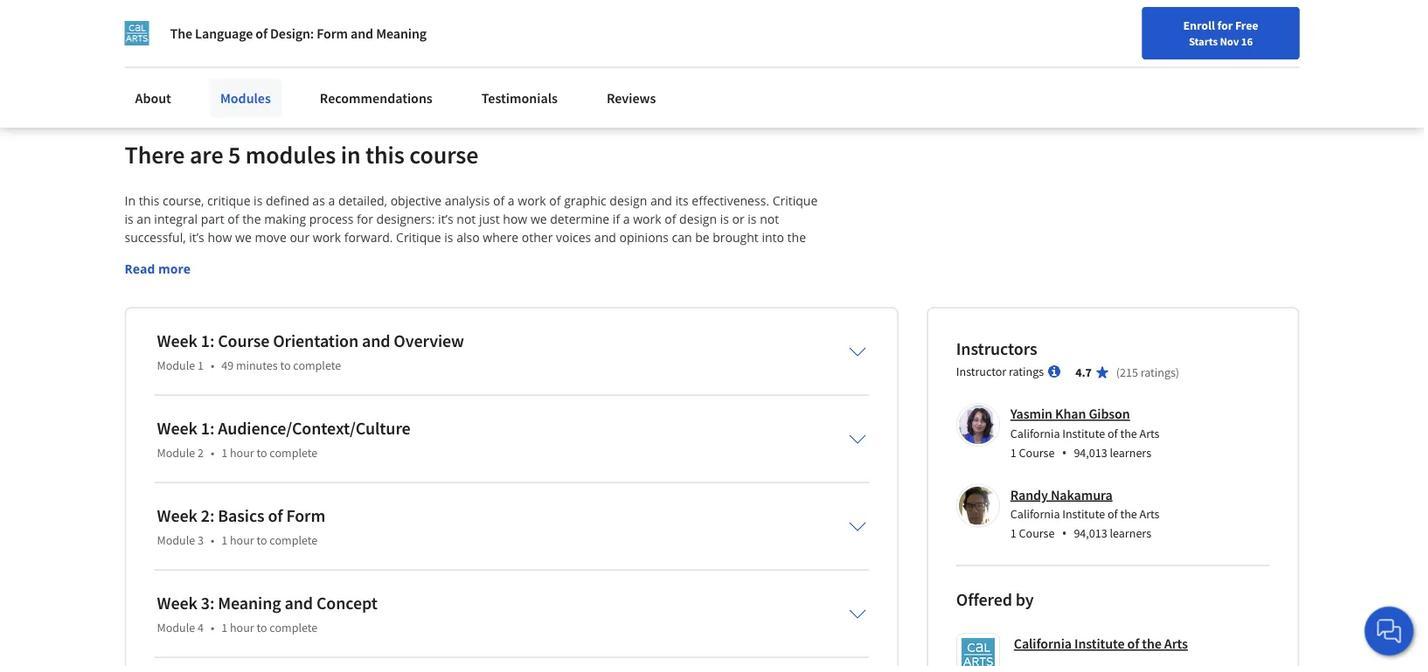 Task type: describe. For each thing, give the bounding box(es) containing it.
course,
[[163, 193, 204, 209]]

instructor
[[957, 364, 1007, 380]]

1 vertical spatial work
[[633, 211, 662, 228]]

california inside the yasmin khan gibson california institute of the arts 1 course • 94,013 learners
[[1011, 426, 1060, 441]]

social
[[220, 31, 254, 48]]

• inside week 1: course orientation and overview module 1 • 49 minutes to complete
[[211, 358, 214, 374]]

2 horizontal spatial a
[[623, 211, 630, 228]]

orientation
[[273, 330, 359, 352]]

enroll
[[1184, 17, 1216, 33]]

modules
[[220, 89, 271, 107]]

overview
[[394, 330, 464, 352]]

is up brought
[[748, 211, 757, 228]]

form for design:
[[317, 24, 348, 42]]

instructor ratings
[[957, 364, 1044, 380]]

offered
[[957, 589, 1013, 611]]

california institute of the arts image
[[125, 21, 149, 45]]

0 horizontal spatial critique
[[396, 229, 441, 246]]

in this course, critique is defined as a detailed, objective analysis of a work of graphic design and its effectiveness. critique is an integral part of the making process for designers: it's not just how we determine if a work of design is or is not successful, it's how we move our work forward. critique is also where other voices and opinions can be brought into the design process. read more
[[125, 193, 821, 277]]

week 1: course orientation and overview module 1 • 49 minutes to complete
[[157, 330, 464, 374]]

in inside add this credential to your linkedin profile, resume, or cv share it on social media and in your performance review
[[322, 31, 333, 48]]

module inside week 1: course orientation and overview module 1 • 49 minutes to complete
[[157, 358, 195, 374]]

other
[[522, 229, 553, 246]]

3
[[198, 533, 204, 549]]

to inside add this credential to your linkedin profile, resume, or cv share it on social media and in your performance review
[[267, 10, 279, 27]]

0 vertical spatial work
[[518, 193, 546, 209]]

into
[[762, 229, 785, 246]]

resume,
[[409, 10, 456, 27]]

3:
[[201, 593, 215, 615]]

complete inside week 2: basics of form module 3 • 1 hour to complete
[[270, 533, 318, 549]]

defined
[[266, 193, 309, 209]]

minutes
[[236, 358, 278, 374]]

yasmin khan gibson california institute of the arts 1 course • 94,013 learners
[[1011, 406, 1160, 462]]

215
[[1120, 365, 1139, 381]]

course inside week 1: course orientation and overview module 1 • 49 minutes to complete
[[218, 330, 270, 352]]

design:
[[270, 24, 314, 42]]

basics
[[218, 505, 265, 527]]

starts
[[1189, 34, 1218, 48]]

yasmin khan gibson image
[[959, 406, 998, 445]]

to inside week 2: basics of form module 3 • 1 hour to complete
[[257, 533, 267, 549]]

designers:
[[377, 211, 435, 228]]

modules link
[[210, 79, 282, 117]]

there are 5 modules in this course
[[125, 140, 479, 170]]

• inside week 2: basics of form module 3 • 1 hour to complete
[[211, 533, 214, 549]]

1: for course
[[201, 330, 215, 352]]

integral
[[154, 211, 198, 228]]

learners inside the yasmin khan gibson california institute of the arts 1 course • 94,013 learners
[[1110, 445, 1152, 461]]

it
[[191, 31, 199, 48]]

94,013 inside the yasmin khan gibson california institute of the arts 1 course • 94,013 learners
[[1074, 445, 1108, 461]]

0 horizontal spatial a
[[328, 193, 335, 209]]

share
[[154, 31, 188, 48]]

week 1: audience/context/culture module 2 • 1 hour to complete
[[157, 418, 411, 461]]

form for of
[[286, 505, 326, 527]]

94,013 inside "randy nakamura california institute of the arts 1 course • 94,013 learners"
[[1074, 526, 1108, 542]]

media
[[257, 31, 293, 48]]

week for week 1: course orientation and overview
[[157, 330, 198, 352]]

recommendations
[[320, 89, 433, 107]]

this for analysis
[[139, 193, 160, 209]]

the inside "randy nakamura california institute of the arts 1 course • 94,013 learners"
[[1121, 507, 1138, 522]]

reviews link
[[596, 79, 667, 117]]

1 horizontal spatial it's
[[438, 211, 454, 228]]

credential
[[205, 10, 264, 27]]

hour for basics
[[230, 533, 254, 549]]

1 vertical spatial it's
[[189, 229, 204, 246]]

1 inside week 1: course orientation and overview module 1 • 49 minutes to complete
[[198, 358, 204, 374]]

there
[[125, 140, 185, 170]]

16
[[1242, 34, 1253, 48]]

2 vertical spatial california
[[1014, 636, 1072, 653]]

1 horizontal spatial ratings
[[1141, 365, 1176, 381]]

khan
[[1056, 406, 1087, 423]]

week 2: basics of form module 3 • 1 hour to complete
[[157, 505, 326, 549]]

2 horizontal spatial design
[[680, 211, 717, 228]]

is left "also"
[[445, 229, 454, 246]]

add this credential to your linkedin profile, resume, or cv share it on social media and in your performance review
[[154, 10, 489, 48]]

1 vertical spatial your
[[335, 31, 362, 48]]

be
[[696, 229, 710, 246]]

more
[[158, 261, 191, 277]]

show notifications image
[[1189, 22, 1210, 43]]

objective
[[391, 193, 442, 209]]

by
[[1016, 589, 1034, 611]]

cv
[[474, 10, 489, 27]]

( 215 ratings )
[[1117, 365, 1180, 381]]

2:
[[201, 505, 215, 527]]

our
[[290, 229, 310, 246]]

determine
[[550, 211, 610, 228]]

can
[[672, 229, 692, 246]]

randy nakamura california institute of the arts 1 course • 94,013 learners
[[1011, 486, 1160, 543]]

forward.
[[344, 229, 393, 246]]

nov
[[1220, 34, 1240, 48]]

coursera career certificate image
[[970, 0, 1261, 101]]

concept
[[317, 593, 378, 615]]

critique
[[207, 193, 251, 209]]

for inside the in this course, critique is defined as a detailed, objective analysis of a work of graphic design and its effectiveness. critique is an integral part of the making process for designers: it's not just how we determine if a work of design is or is not successful, it's how we move our work forward. critique is also where other voices and opinions can be brought into the design process. read more
[[357, 211, 373, 228]]

move
[[255, 229, 287, 246]]

effectiveness.
[[692, 193, 770, 209]]

the language of design: form and meaning
[[170, 24, 427, 42]]

is down effectiveness. at the top of the page
[[720, 211, 729, 228]]

also
[[457, 229, 480, 246]]

module inside week 1: audience/context/culture module 2 • 1 hour to complete
[[157, 445, 195, 461]]

gibson
[[1089, 406, 1131, 423]]

1 horizontal spatial design
[[610, 193, 647, 209]]

detailed,
[[338, 193, 387, 209]]

in
[[125, 193, 136, 209]]

about
[[135, 89, 171, 107]]

1 horizontal spatial critique
[[773, 193, 818, 209]]

instructors
[[957, 338, 1038, 360]]

randy nakamura link
[[1011, 486, 1113, 504]]

hour inside week 1: audience/context/culture module 2 • 1 hour to complete
[[230, 445, 254, 461]]

2 vertical spatial institute
[[1075, 636, 1125, 653]]

california institute of the arts
[[1014, 636, 1189, 653]]

1 inside the yasmin khan gibson california institute of the arts 1 course • 94,013 learners
[[1011, 445, 1017, 461]]

2 not from the left
[[760, 211, 779, 228]]

• inside week 1: audience/context/culture module 2 • 1 hour to complete
[[211, 445, 214, 461]]

course
[[410, 140, 479, 170]]

brought
[[713, 229, 759, 246]]

1 horizontal spatial a
[[508, 193, 515, 209]]

as
[[313, 193, 325, 209]]

of inside week 2: basics of form module 3 • 1 hour to complete
[[268, 505, 283, 527]]

week for week 2: basics of form
[[157, 505, 198, 527]]



Task type: vqa. For each thing, say whether or not it's contained in the screenshot.


Task type: locate. For each thing, give the bounding box(es) containing it.
3 module from the top
[[157, 533, 195, 549]]

2 vertical spatial hour
[[230, 620, 254, 636]]

0 vertical spatial your
[[282, 10, 308, 27]]

for inside "enroll for free starts nov 16"
[[1218, 17, 1233, 33]]

reviews
[[607, 89, 656, 107]]

its
[[676, 193, 689, 209]]

for
[[1218, 17, 1233, 33], [357, 211, 373, 228]]

randy nakamura image
[[959, 487, 998, 525]]

institute inside the yasmin khan gibson california institute of the arts 1 course • 94,013 learners
[[1063, 426, 1106, 441]]

coursera image
[[21, 14, 132, 42]]

0 vertical spatial hour
[[230, 445, 254, 461]]

module
[[157, 358, 195, 374], [157, 445, 195, 461], [157, 533, 195, 549], [157, 620, 195, 636]]

2 horizontal spatial this
[[366, 140, 405, 170]]

1: up 2
[[201, 418, 215, 440]]

or inside add this credential to your linkedin profile, resume, or cv share it on social media and in your performance review
[[459, 10, 471, 27]]

ratings
[[1009, 364, 1044, 380], [1141, 365, 1176, 381]]

2 vertical spatial design
[[125, 248, 162, 264]]

we left "move"
[[235, 229, 252, 246]]

process.
[[165, 248, 213, 264]]

0 horizontal spatial it's
[[189, 229, 204, 246]]

0 vertical spatial form
[[317, 24, 348, 42]]

this for share
[[180, 10, 202, 27]]

1 horizontal spatial we
[[531, 211, 547, 228]]

work
[[518, 193, 546, 209], [633, 211, 662, 228], [313, 229, 341, 246]]

yasmin
[[1011, 406, 1053, 423]]

critique down designers:
[[396, 229, 441, 246]]

1 horizontal spatial or
[[733, 211, 745, 228]]

1 left 49
[[198, 358, 204, 374]]

0 vertical spatial it's
[[438, 211, 454, 228]]

0 vertical spatial design
[[610, 193, 647, 209]]

how up where
[[503, 211, 528, 228]]

randy
[[1011, 486, 1049, 504]]

complete inside week 1: course orientation and overview module 1 • 49 minutes to complete
[[293, 358, 341, 374]]

1 right 4
[[221, 620, 228, 636]]

linkedin
[[311, 10, 362, 27]]

• down the randy nakamura link
[[1062, 524, 1067, 543]]

2 vertical spatial course
[[1019, 526, 1055, 542]]

1 inside week 1: audience/context/culture module 2 • 1 hour to complete
[[221, 445, 228, 461]]

1 horizontal spatial your
[[335, 31, 362, 48]]

module inside week 2: basics of form module 3 • 1 hour to complete
[[157, 533, 195, 549]]

or left cv
[[459, 10, 471, 27]]

this
[[180, 10, 202, 27], [366, 140, 405, 170], [139, 193, 160, 209]]

hour down basics at left bottom
[[230, 533, 254, 549]]

are
[[190, 140, 223, 170]]

0 vertical spatial critique
[[773, 193, 818, 209]]

this up it
[[180, 10, 202, 27]]

read more button
[[125, 260, 191, 278]]

2 horizontal spatial work
[[633, 211, 662, 228]]

work up opinions
[[633, 211, 662, 228]]

• inside the week 3: meaning and concept module 4 • 1 hour to complete
[[211, 620, 214, 636]]

for up nov
[[1218, 17, 1233, 33]]

0 vertical spatial institute
[[1063, 426, 1106, 441]]

49
[[221, 358, 234, 374]]

is left an
[[125, 211, 134, 228]]

1 horizontal spatial meaning
[[376, 24, 427, 42]]

week for week 1: audience/context/culture
[[157, 418, 198, 440]]

module inside the week 3: meaning and concept module 4 • 1 hour to complete
[[157, 620, 195, 636]]

0 horizontal spatial how
[[208, 229, 232, 246]]

week inside week 1: course orientation and overview module 1 • 49 minutes to complete
[[157, 330, 198, 352]]

2 1: from the top
[[201, 418, 215, 440]]

graphic
[[564, 193, 607, 209]]

course up minutes
[[218, 330, 270, 352]]

week for week 3: meaning and concept
[[157, 593, 198, 615]]

1 vertical spatial this
[[366, 140, 405, 170]]

0 horizontal spatial ratings
[[1009, 364, 1044, 380]]

hour right 4
[[230, 620, 254, 636]]

hour inside the week 3: meaning and concept module 4 • 1 hour to complete
[[230, 620, 254, 636]]

1 module from the top
[[157, 358, 195, 374]]

0 horizontal spatial not
[[457, 211, 476, 228]]

critique
[[773, 193, 818, 209], [396, 229, 441, 246]]

meaning
[[376, 24, 427, 42], [218, 593, 281, 615]]

0 vertical spatial california
[[1011, 426, 1060, 441]]

week inside week 1: audience/context/culture module 2 • 1 hour to complete
[[157, 418, 198, 440]]

1
[[198, 358, 204, 374], [1011, 445, 1017, 461], [221, 445, 228, 461], [1011, 526, 1017, 542], [221, 533, 228, 549], [221, 620, 228, 636]]

successful,
[[125, 229, 186, 246]]

modules
[[246, 140, 336, 170]]

0 horizontal spatial in
[[322, 31, 333, 48]]

0 vertical spatial 1:
[[201, 330, 215, 352]]

to inside week 1: course orientation and overview module 1 • 49 minutes to complete
[[280, 358, 291, 374]]

complete down orientation
[[293, 358, 341, 374]]

1 vertical spatial in
[[341, 140, 361, 170]]

meaning inside the week 3: meaning and concept module 4 • 1 hour to complete
[[218, 593, 281, 615]]

we up other
[[531, 211, 547, 228]]

1: down process.
[[201, 330, 215, 352]]

1 horizontal spatial work
[[518, 193, 546, 209]]

1 vertical spatial meaning
[[218, 593, 281, 615]]

1 vertical spatial california
[[1011, 507, 1060, 522]]

1 not from the left
[[457, 211, 476, 228]]

your
[[282, 10, 308, 27], [335, 31, 362, 48]]

the
[[242, 211, 261, 228], [788, 229, 806, 246], [1121, 426, 1138, 441], [1121, 507, 1138, 522], [1142, 636, 1162, 653]]

or up brought
[[733, 211, 745, 228]]

work down process
[[313, 229, 341, 246]]

1: inside week 1: course orientation and overview module 1 • 49 minutes to complete
[[201, 330, 215, 352]]

complete up the week 3: meaning and concept module 4 • 1 hour to complete
[[270, 533, 318, 549]]

and inside week 1: course orientation and overview module 1 • 49 minutes to complete
[[362, 330, 390, 352]]

1 vertical spatial critique
[[396, 229, 441, 246]]

1 horizontal spatial for
[[1218, 17, 1233, 33]]

1 vertical spatial course
[[1019, 445, 1055, 461]]

0 vertical spatial in
[[322, 31, 333, 48]]

ratings right 215
[[1141, 365, 1176, 381]]

ratings down instructors
[[1009, 364, 1044, 380]]

critique up into
[[773, 193, 818, 209]]

opinions
[[620, 229, 669, 246]]

an
[[137, 211, 151, 228]]

it's down analysis
[[438, 211, 454, 228]]

1 vertical spatial hour
[[230, 533, 254, 549]]

course inside "randy nakamura california institute of the arts 1 course • 94,013 learners"
[[1019, 526, 1055, 542]]

module left 4
[[157, 620, 195, 636]]

0 vertical spatial 94,013
[[1074, 445, 1108, 461]]

design down successful,
[[125, 248, 162, 264]]

course down randy
[[1019, 526, 1055, 542]]

1 right 2
[[221, 445, 228, 461]]

0 vertical spatial meaning
[[376, 24, 427, 42]]

design
[[610, 193, 647, 209], [680, 211, 717, 228], [125, 248, 162, 264]]

yasmin khan gibson link
[[1011, 406, 1131, 423]]

california down by
[[1014, 636, 1072, 653]]

how
[[503, 211, 528, 228], [208, 229, 232, 246]]

0 vertical spatial arts
[[1140, 426, 1160, 441]]

• inside "randy nakamura california institute of the arts 1 course • 94,013 learners"
[[1062, 524, 1067, 543]]

course
[[218, 330, 270, 352], [1019, 445, 1055, 461], [1019, 526, 1055, 542]]

1 vertical spatial or
[[733, 211, 745, 228]]

1 horizontal spatial not
[[760, 211, 779, 228]]

learners inside "randy nakamura california institute of the arts 1 course • 94,013 learners"
[[1110, 526, 1152, 542]]

week inside week 2: basics of form module 3 • 1 hour to complete
[[157, 505, 198, 527]]

this inside the in this course, critique is defined as a detailed, objective analysis of a work of graphic design and its effectiveness. critique is an integral part of the making process for designers: it's not just how we determine if a work of design is or is not successful, it's how we move our work forward. critique is also where other voices and opinions can be brought into the design process. read more
[[139, 193, 160, 209]]

on
[[202, 31, 217, 48]]

your down linkedin
[[335, 31, 362, 48]]

0 horizontal spatial or
[[459, 10, 471, 27]]

voices
[[556, 229, 591, 246]]

1 right 3
[[221, 533, 228, 549]]

enroll for free starts nov 16
[[1184, 17, 1259, 48]]

complete
[[293, 358, 341, 374], [270, 445, 318, 461], [270, 533, 318, 549], [270, 620, 318, 636]]

)
[[1176, 365, 1180, 381]]

meaning left "review"
[[376, 24, 427, 42]]

form inside week 2: basics of form module 3 • 1 hour to complete
[[286, 505, 326, 527]]

making
[[264, 211, 306, 228]]

4.7
[[1076, 365, 1092, 381]]

2 module from the top
[[157, 445, 195, 461]]

performance
[[365, 31, 440, 48]]

profile,
[[364, 10, 406, 27]]

in up detailed,
[[341, 140, 361, 170]]

1 vertical spatial learners
[[1110, 526, 1152, 542]]

just
[[479, 211, 500, 228]]

it's up process.
[[189, 229, 204, 246]]

complete inside week 1: audience/context/culture module 2 • 1 hour to complete
[[270, 445, 318, 461]]

form right design:
[[317, 24, 348, 42]]

your up media
[[282, 10, 308, 27]]

4
[[198, 620, 204, 636]]

1 vertical spatial form
[[286, 505, 326, 527]]

0 vertical spatial how
[[503, 211, 528, 228]]

where
[[483, 229, 519, 246]]

• inside the yasmin khan gibson california institute of the arts 1 course • 94,013 learners
[[1062, 443, 1067, 462]]

read
[[125, 261, 155, 277]]

a right if
[[623, 211, 630, 228]]

not up into
[[760, 211, 779, 228]]

the inside the yasmin khan gibson california institute of the arts 1 course • 94,013 learners
[[1121, 426, 1138, 441]]

94,013 down nakamura
[[1074, 526, 1108, 542]]

to right minutes
[[280, 358, 291, 374]]

0 horizontal spatial this
[[139, 193, 160, 209]]

1 hour from the top
[[230, 445, 254, 461]]

and
[[351, 24, 373, 42], [296, 31, 319, 48], [651, 193, 672, 209], [595, 229, 616, 246], [362, 330, 390, 352], [285, 593, 313, 615]]

0 horizontal spatial for
[[357, 211, 373, 228]]

if
[[613, 211, 620, 228]]

institute inside "randy nakamura california institute of the arts 1 course • 94,013 learners"
[[1063, 507, 1106, 522]]

2 vertical spatial work
[[313, 229, 341, 246]]

arts
[[1140, 426, 1160, 441], [1140, 507, 1160, 522], [1165, 636, 1189, 653]]

week
[[157, 330, 198, 352], [157, 418, 198, 440], [157, 505, 198, 527], [157, 593, 198, 615]]

of inside "randy nakamura california institute of the arts 1 course • 94,013 learners"
[[1108, 507, 1118, 522]]

5
[[228, 140, 241, 170]]

0 vertical spatial or
[[459, 10, 471, 27]]

hour inside week 2: basics of form module 3 • 1 hour to complete
[[230, 533, 254, 549]]

to down audience/context/culture
[[257, 445, 267, 461]]

0 horizontal spatial meaning
[[218, 593, 281, 615]]

hour right 2
[[230, 445, 254, 461]]

complete down 'concept' on the bottom left of page
[[270, 620, 318, 636]]

1 inside "randy nakamura california institute of the arts 1 course • 94,013 learners"
[[1011, 526, 1017, 542]]

94,013 down the gibson
[[1074, 445, 1108, 461]]

work up other
[[518, 193, 546, 209]]

institute
[[1063, 426, 1106, 441], [1063, 507, 1106, 522], [1075, 636, 1125, 653]]

a right as
[[328, 193, 335, 209]]

this inside add this credential to your linkedin profile, resume, or cv share it on social media and in your performance review
[[180, 10, 202, 27]]

course down yasmin at right bottom
[[1019, 445, 1055, 461]]

2 week from the top
[[157, 418, 198, 440]]

0 vertical spatial for
[[1218, 17, 1233, 33]]

0 horizontal spatial work
[[313, 229, 341, 246]]

language
[[195, 24, 253, 42]]

offered by
[[957, 589, 1034, 611]]

1 vertical spatial design
[[680, 211, 717, 228]]

not down analysis
[[457, 211, 476, 228]]

the inside california institute of the arts link
[[1142, 636, 1162, 653]]

1 vertical spatial arts
[[1140, 507, 1160, 522]]

None search field
[[249, 11, 669, 46]]

1 94,013 from the top
[[1074, 445, 1108, 461]]

2 hour from the top
[[230, 533, 254, 549]]

0 horizontal spatial design
[[125, 248, 162, 264]]

1 vertical spatial how
[[208, 229, 232, 246]]

course inside the yasmin khan gibson california institute of the arts 1 course • 94,013 learners
[[1019, 445, 1055, 461]]

1 horizontal spatial how
[[503, 211, 528, 228]]

of inside the yasmin khan gibson california institute of the arts 1 course • 94,013 learners
[[1108, 426, 1118, 441]]

california institute of the arts link
[[1014, 633, 1189, 655]]

• right 4
[[211, 620, 214, 636]]

week 3: meaning and concept module 4 • 1 hour to complete
[[157, 593, 378, 636]]

module left 3
[[157, 533, 195, 549]]

learners
[[1110, 445, 1152, 461], [1110, 526, 1152, 542]]

0 horizontal spatial your
[[282, 10, 308, 27]]

4 week from the top
[[157, 593, 198, 615]]

form
[[317, 24, 348, 42], [286, 505, 326, 527]]

nakamura
[[1051, 486, 1113, 504]]

we
[[531, 211, 547, 228], [235, 229, 252, 246]]

2 vertical spatial this
[[139, 193, 160, 209]]

1 horizontal spatial in
[[341, 140, 361, 170]]

design up be
[[680, 211, 717, 228]]

this up detailed,
[[366, 140, 405, 170]]

california inside "randy nakamura california institute of the arts 1 course • 94,013 learners"
[[1011, 507, 1060, 522]]

1 vertical spatial 1:
[[201, 418, 215, 440]]

1 inside the week 3: meaning and concept module 4 • 1 hour to complete
[[221, 620, 228, 636]]

1 vertical spatial for
[[357, 211, 373, 228]]

california down yasmin at right bottom
[[1011, 426, 1060, 441]]

3 week from the top
[[157, 505, 198, 527]]

analysis
[[445, 193, 490, 209]]

• left 49
[[211, 358, 214, 374]]

0 vertical spatial we
[[531, 211, 547, 228]]

hour
[[230, 445, 254, 461], [230, 533, 254, 549], [230, 620, 254, 636]]

1 vertical spatial institute
[[1063, 507, 1106, 522]]

• down yasmin khan gibson link
[[1062, 443, 1067, 462]]

0 vertical spatial course
[[218, 330, 270, 352]]

learners down nakamura
[[1110, 526, 1152, 542]]

to down basics at left bottom
[[257, 533, 267, 549]]

• right 2
[[211, 445, 214, 461]]

week inside the week 3: meaning and concept module 4 • 1 hour to complete
[[157, 593, 198, 615]]

in down linkedin
[[322, 31, 333, 48]]

1 1: from the top
[[201, 330, 215, 352]]

2 vertical spatial arts
[[1165, 636, 1189, 653]]

1 vertical spatial we
[[235, 229, 252, 246]]

0 vertical spatial learners
[[1110, 445, 1152, 461]]

1 down yasmin at right bottom
[[1011, 445, 1017, 461]]

to right 4
[[257, 620, 267, 636]]

94,013
[[1074, 445, 1108, 461], [1074, 526, 1108, 542]]

this right 'in' in the left of the page
[[139, 193, 160, 209]]

module left 49
[[157, 358, 195, 374]]

1 horizontal spatial this
[[180, 10, 202, 27]]

to inside the week 3: meaning and concept module 4 • 1 hour to complete
[[257, 620, 267, 636]]

arts inside "randy nakamura california institute of the arts 1 course • 94,013 learners"
[[1140, 507, 1160, 522]]

about link
[[125, 79, 182, 117]]

learners down the gibson
[[1110, 445, 1152, 461]]

meaning right 3:
[[218, 593, 281, 615]]

or inside the in this course, critique is defined as a detailed, objective analysis of a work of graphic design and its effectiveness. critique is an integral part of the making process for designers: it's not just how we determine if a work of design is or is not successful, it's how we move our work forward. critique is also where other voices and opinions can be brought into the design process. read more
[[733, 211, 745, 228]]

1 week from the top
[[157, 330, 198, 352]]

form right basics at left bottom
[[286, 505, 326, 527]]

1: inside week 1: audience/context/culture module 2 • 1 hour to complete
[[201, 418, 215, 440]]

1 vertical spatial 94,013
[[1074, 526, 1108, 542]]

1 down randy
[[1011, 526, 1017, 542]]

to up media
[[267, 10, 279, 27]]

1 inside week 2: basics of form module 3 • 1 hour to complete
[[221, 533, 228, 549]]

0 vertical spatial this
[[180, 10, 202, 27]]

testimonials
[[482, 89, 558, 107]]

1 learners from the top
[[1110, 445, 1152, 461]]

is right critique
[[254, 193, 263, 209]]

2
[[198, 445, 204, 461]]

in
[[322, 31, 333, 48], [341, 140, 361, 170]]

design up if
[[610, 193, 647, 209]]

for down detailed,
[[357, 211, 373, 228]]

module left 2
[[157, 445, 195, 461]]

chat with us image
[[1376, 617, 1404, 645]]

california down randy
[[1011, 507, 1060, 522]]

how down part at the top
[[208, 229, 232, 246]]

4 module from the top
[[157, 620, 195, 636]]

• right 3
[[211, 533, 214, 549]]

complete down audience/context/culture
[[270, 445, 318, 461]]

arts inside the yasmin khan gibson california institute of the arts 1 course • 94,013 learners
[[1140, 426, 1160, 441]]

the
[[170, 24, 192, 42]]

testimonials link
[[471, 79, 568, 117]]

2 94,013 from the top
[[1074, 526, 1108, 542]]

complete inside the week 3: meaning and concept module 4 • 1 hour to complete
[[270, 620, 318, 636]]

audience/context/culture
[[218, 418, 411, 440]]

a up where
[[508, 193, 515, 209]]

3 hour from the top
[[230, 620, 254, 636]]

and inside add this credential to your linkedin profile, resume, or cv share it on social media and in your performance review
[[296, 31, 319, 48]]

2 learners from the top
[[1110, 526, 1152, 542]]

to inside week 1: audience/context/culture module 2 • 1 hour to complete
[[257, 445, 267, 461]]

0 horizontal spatial we
[[235, 229, 252, 246]]

1: for audience/context/culture
[[201, 418, 215, 440]]

and inside the week 3: meaning and concept module 4 • 1 hour to complete
[[285, 593, 313, 615]]

hour for meaning
[[230, 620, 254, 636]]



